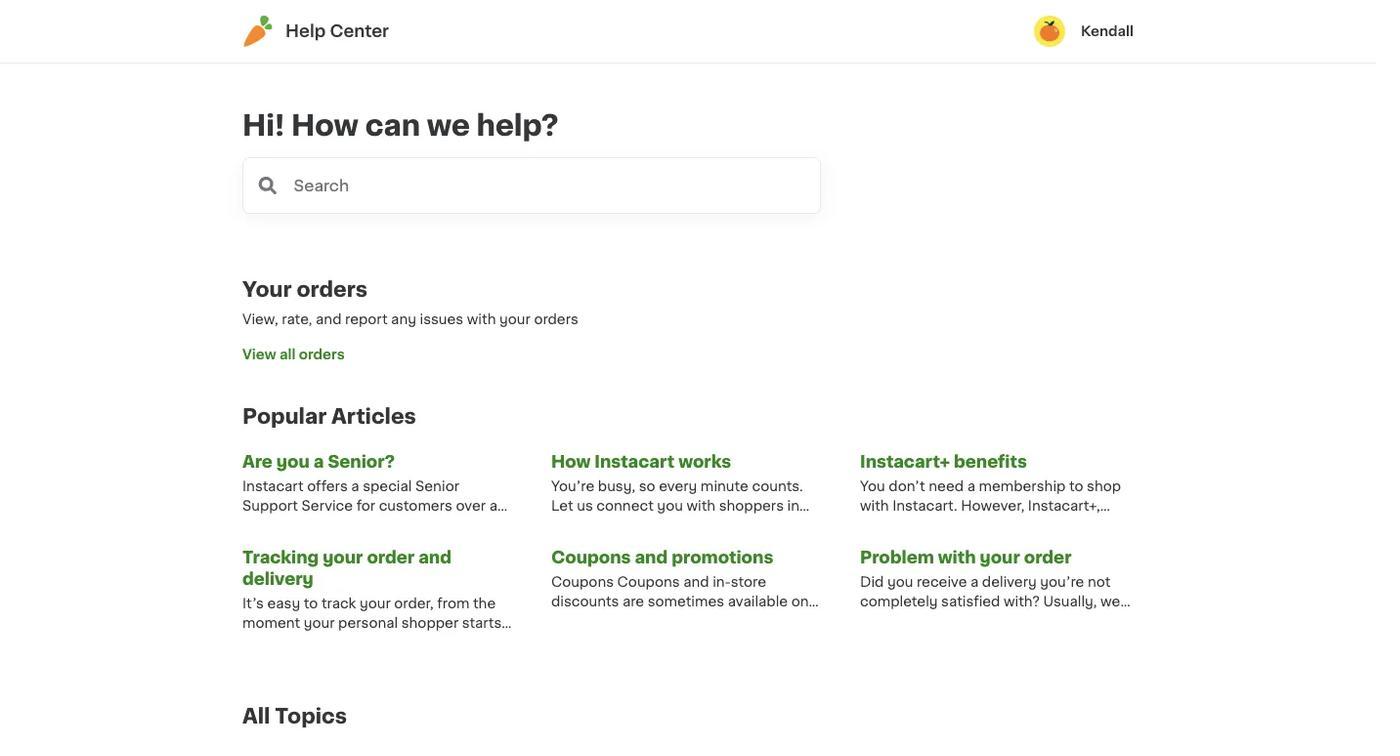 Task type: locate. For each thing, give the bounding box(es) containing it.
your
[[499, 312, 531, 326], [323, 550, 363, 566], [980, 550, 1020, 566]]

1 horizontal spatial with
[[938, 550, 976, 566]]

0 horizontal spatial with
[[467, 312, 496, 326]]

tracking
[[242, 550, 319, 566]]

with inside problem with your order link
[[938, 550, 976, 566]]

Search search field
[[292, 158, 820, 213]]

0 vertical spatial how
[[291, 112, 359, 140]]

promotions
[[672, 550, 773, 566]]

can
[[365, 112, 420, 140]]

kendall
[[1081, 24, 1134, 38]]

help center
[[285, 23, 389, 40]]

0 horizontal spatial and
[[316, 312, 342, 326]]

your right tracking at the bottom left of the page
[[323, 550, 363, 566]]

view, rate, and report any issues with your orders
[[242, 312, 578, 326]]

how left instacart
[[551, 454, 591, 470]]

order
[[367, 550, 415, 566], [1024, 550, 1072, 566]]

delivery
[[242, 571, 314, 588]]

works
[[679, 454, 731, 470]]

0 horizontal spatial order
[[367, 550, 415, 566]]

popular
[[242, 406, 327, 427]]

0 horizontal spatial your
[[323, 550, 363, 566]]

1 vertical spatial orders
[[534, 312, 578, 326]]

0 horizontal spatial how
[[291, 112, 359, 140]]

we
[[427, 112, 470, 140]]

your orders
[[242, 279, 367, 300]]

senior?
[[328, 454, 395, 470]]

instacart+
[[860, 454, 950, 470]]

with right 'issues'
[[467, 312, 496, 326]]

view all orders link
[[242, 344, 1134, 364]]

benefits
[[954, 454, 1027, 470]]

all topics
[[242, 706, 347, 727]]

order inside tracking your order and delivery
[[367, 550, 415, 566]]

coupons
[[551, 550, 631, 566]]

your inside tracking your order and delivery
[[323, 550, 363, 566]]

topics
[[275, 706, 347, 727]]

2 order from the left
[[1024, 550, 1072, 566]]

2 vertical spatial orders
[[299, 347, 345, 361]]

1 horizontal spatial order
[[1024, 550, 1072, 566]]

with right problem
[[938, 550, 976, 566]]

and inside coupons and promotions link
[[635, 550, 668, 566]]

are
[[242, 454, 273, 470]]

instacart image
[[242, 16, 274, 47]]

tracking your order and delivery link
[[242, 547, 516, 590]]

your down benefits
[[980, 550, 1020, 566]]

any
[[391, 312, 416, 326]]

how right hi!
[[291, 112, 359, 140]]

1 horizontal spatial and
[[418, 550, 451, 566]]

view
[[242, 347, 276, 361]]

1 order from the left
[[367, 550, 415, 566]]

orders
[[297, 279, 367, 300], [534, 312, 578, 326], [299, 347, 345, 361]]

1 vertical spatial with
[[938, 550, 976, 566]]

with
[[467, 312, 496, 326], [938, 550, 976, 566]]

coupons and promotions link
[[551, 547, 773, 569]]

and
[[316, 312, 342, 326], [418, 550, 451, 566], [635, 550, 668, 566]]

popular articles
[[242, 406, 416, 427]]

2 horizontal spatial and
[[635, 550, 668, 566]]

1 horizontal spatial your
[[499, 312, 531, 326]]

your right 'issues'
[[499, 312, 531, 326]]

how
[[291, 112, 359, 140], [551, 454, 591, 470]]

hi! how can we help?
[[242, 112, 559, 140]]

instacart+ benefits
[[860, 454, 1027, 470]]

1 horizontal spatial how
[[551, 454, 591, 470]]

a
[[314, 454, 324, 470]]

help?
[[477, 112, 559, 140]]



Task type: describe. For each thing, give the bounding box(es) containing it.
instacart+ benefits link
[[860, 451, 1027, 473]]

are you a senior?
[[242, 454, 395, 470]]

kendall link
[[1034, 16, 1134, 47]]

how instacart works
[[551, 454, 731, 470]]

help
[[285, 23, 326, 40]]

you
[[276, 454, 310, 470]]

user avatar image
[[1034, 16, 1065, 47]]

how instacart works link
[[551, 451, 731, 473]]

problem with your order link
[[860, 547, 1072, 569]]

report
[[345, 312, 388, 326]]

articles
[[331, 406, 416, 427]]

and inside tracking your order and delivery
[[418, 550, 451, 566]]

view,
[[242, 312, 278, 326]]

2 horizontal spatial your
[[980, 550, 1020, 566]]

all
[[242, 706, 270, 727]]

0 vertical spatial orders
[[297, 279, 367, 300]]

all
[[280, 347, 296, 361]]

1 vertical spatial how
[[551, 454, 591, 470]]

help center link
[[242, 16, 389, 47]]

problem with your order
[[860, 550, 1072, 566]]

issues
[[420, 312, 464, 326]]

tracking your order and delivery
[[242, 550, 451, 588]]

problem
[[860, 550, 934, 566]]

are you a senior? link
[[242, 451, 395, 473]]

coupons and promotions
[[551, 550, 773, 566]]

center
[[330, 23, 389, 40]]

instacart
[[595, 454, 675, 470]]

your
[[242, 279, 292, 300]]

hi!
[[242, 112, 285, 140]]

view all orders
[[242, 347, 345, 361]]

rate,
[[282, 312, 312, 326]]

0 vertical spatial with
[[467, 312, 496, 326]]



Task type: vqa. For each thing, say whether or not it's contained in the screenshot.
Shampoo & Conditioner
no



